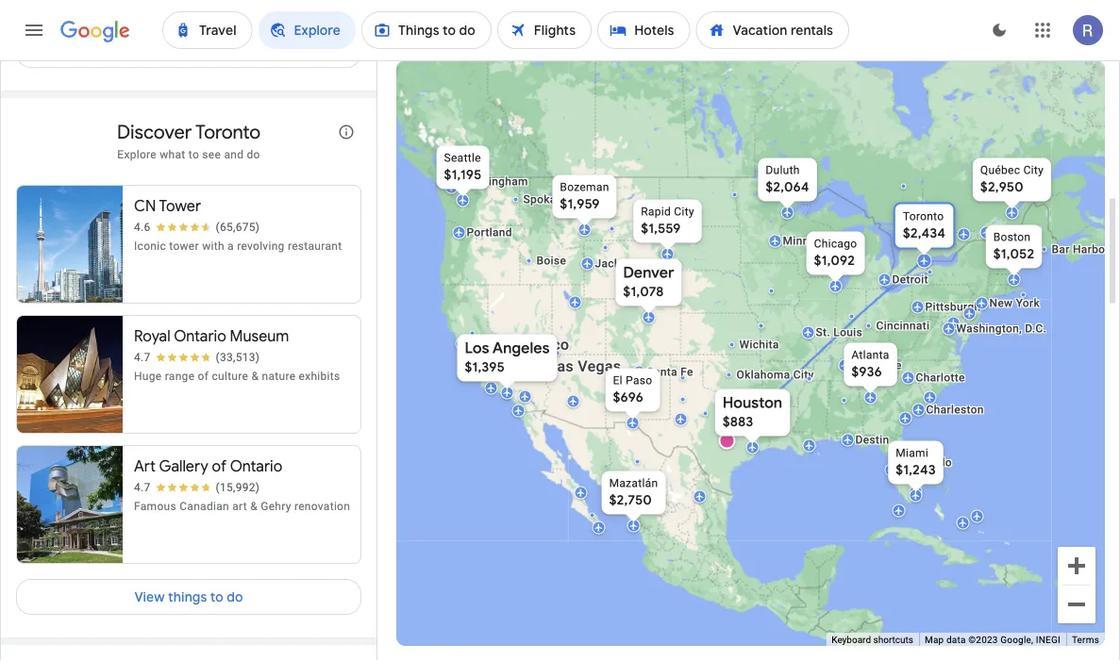 Task type: locate. For each thing, give the bounding box(es) containing it.
royal ontario museum
[[134, 327, 289, 346]]

art
[[232, 500, 247, 514]]

tower
[[169, 240, 199, 253]]

1 horizontal spatial toronto
[[904, 210, 945, 223]]

0 vertical spatial 4.7
[[134, 351, 151, 364]]

2434 US dollars text field
[[904, 225, 946, 242]]

york
[[1017, 297, 1041, 310]]

do
[[247, 148, 260, 161], [227, 589, 243, 606]]

usd
[[289, 631, 316, 648]]

1 vertical spatial ontario
[[230, 457, 283, 477]]

toronto up $2,434 text field
[[904, 210, 945, 223]]

883 US dollars text field
[[723, 414, 754, 431]]

denver $1,078
[[624, 263, 675, 301]]

4.7 inside 4.7 out of 5 stars from 15,992 reviews image
[[134, 481, 151, 495]]

& right "art" at the bottom left of page
[[250, 500, 258, 514]]

san
[[471, 336, 497, 354]]

to left 'see'
[[189, 148, 199, 161]]

$1,052
[[994, 246, 1035, 263]]

toronto $2,434
[[904, 210, 946, 242]]

4.7 down art
[[134, 481, 151, 495]]

0 vertical spatial to
[[189, 148, 199, 161]]

(65,675)
[[216, 221, 260, 234]]

city inside québec city $2,950
[[1024, 164, 1045, 177]]

to for see
[[189, 148, 199, 161]]

0 vertical spatial do
[[247, 148, 260, 161]]

view things to do
[[134, 589, 243, 606]]

bar harbor
[[1052, 243, 1110, 256]]

renovation
[[295, 500, 351, 514]]

4.7 out of 5 stars from 15,992 reviews image
[[134, 481, 260, 496]]

las
[[549, 358, 574, 376]]

gehry
[[261, 500, 291, 514]]

to right things
[[210, 589, 224, 606]]

1 horizontal spatial city
[[794, 369, 815, 382]]

english (united states)
[[83, 631, 223, 648]]

1 vertical spatial 4.7
[[134, 481, 151, 495]]

ontario
[[174, 327, 226, 346], [230, 457, 283, 477]]

$1,243
[[896, 462, 937, 479]]

0 horizontal spatial ontario
[[174, 327, 226, 346]]

exhibits
[[299, 370, 340, 383]]

tower
[[159, 197, 201, 216]]

francisco
[[501, 336, 570, 354]]

0 vertical spatial &
[[252, 370, 259, 383]]

ontario up (15,992)
[[230, 457, 283, 477]]

about these results image
[[324, 109, 369, 155]]

main menu image
[[23, 19, 45, 42]]

english (united states) button
[[47, 624, 238, 654]]

2 4.7 from the top
[[134, 481, 151, 495]]

city inside rapid city $1,559
[[675, 205, 695, 219]]

montreal
[[995, 226, 1043, 239]]

vegas
[[578, 358, 622, 376]]

restaurant
[[288, 240, 342, 253]]

los
[[465, 339, 490, 358]]

destin
[[856, 434, 890, 447]]

1 vertical spatial of
[[212, 457, 227, 477]]

0 vertical spatial ontario
[[174, 327, 226, 346]]

& left nature
[[252, 370, 259, 383]]

of down 4.7 out of 5 stars from 33,513 reviews image at the left
[[198, 370, 209, 383]]

1052 US dollars text field
[[994, 246, 1035, 263]]

terms link
[[1073, 635, 1100, 647]]

bozeman
[[560, 181, 610, 194]]

0 horizontal spatial do
[[227, 589, 243, 606]]

4.6 out of 5 stars from 65,675 reviews image
[[134, 220, 260, 235]]

a
[[228, 240, 234, 253]]

936 US dollars text field
[[852, 364, 883, 381]]

do right and in the top of the page
[[247, 148, 260, 161]]

$1,395
[[465, 359, 505, 376]]

museum
[[230, 327, 289, 346]]

2 horizontal spatial city
[[1024, 164, 1045, 177]]

chicago $1,092
[[815, 238, 858, 270]]

1 horizontal spatial of
[[212, 457, 227, 477]]

4.7
[[134, 351, 151, 364], [134, 481, 151, 495]]

of up (15,992)
[[212, 457, 227, 477]]

and
[[224, 148, 244, 161]]

1559 US dollars text field
[[641, 221, 681, 238]]

city right québec in the top right of the page
[[1024, 164, 1045, 177]]

4.7 for art gallery of ontario
[[134, 481, 151, 495]]

of
[[198, 370, 209, 383], [212, 457, 227, 477]]

toronto inside toronto $2,434
[[904, 210, 945, 223]]

&
[[252, 370, 259, 383], [250, 500, 258, 514]]

santa fe
[[647, 366, 694, 379]]

0 vertical spatial toronto
[[196, 120, 261, 144]]

toronto up and in the top of the page
[[196, 120, 261, 144]]

city right rapid
[[675, 205, 695, 219]]

1 horizontal spatial to
[[210, 589, 224, 606]]

1 vertical spatial city
[[675, 205, 695, 219]]

4.7 up huge
[[134, 351, 151, 364]]

1092 US dollars text field
[[815, 253, 856, 270]]

0 horizontal spatial toronto
[[196, 120, 261, 144]]

4.7 for royal ontario museum
[[134, 351, 151, 364]]

$2,434
[[904, 225, 946, 242]]

0 horizontal spatial city
[[675, 205, 695, 219]]

discover toronto
[[117, 120, 261, 144]]

1 vertical spatial &
[[250, 500, 258, 514]]

famous
[[134, 500, 177, 514]]

minneapolis
[[783, 235, 849, 248]]

4.7 inside 4.7 out of 5 stars from 33,513 reviews image
[[134, 351, 151, 364]]

to for do
[[210, 589, 224, 606]]

houston
[[723, 394, 783, 413]]

0 horizontal spatial of
[[198, 370, 209, 383]]

toronto
[[196, 120, 261, 144], [904, 210, 945, 223]]

city right oklahoma
[[794, 369, 815, 382]]

1078 US dollars text field
[[624, 284, 664, 301]]

2 vertical spatial city
[[794, 369, 815, 382]]

2750 US dollars text field
[[610, 492, 652, 509]]

$696
[[613, 390, 644, 407]]

city for $2,950
[[1024, 164, 1045, 177]]

keyboard shortcuts button
[[832, 634, 914, 647]]

rapid city $1,559
[[641, 205, 695, 238]]

bellingham
[[469, 175, 529, 188]]

$936
[[852, 364, 883, 381]]

québec city $2,950
[[981, 164, 1045, 196]]

$1,959
[[560, 196, 600, 213]]

boston $1,052
[[994, 231, 1035, 263]]

of for culture
[[198, 370, 209, 383]]

0 horizontal spatial to
[[189, 148, 199, 161]]

1 vertical spatial toronto
[[904, 210, 945, 223]]

portland
[[467, 226, 513, 239]]

do right things
[[227, 589, 243, 606]]

cn tower
[[134, 197, 201, 216]]

1 vertical spatial to
[[210, 589, 224, 606]]

d.c.
[[1026, 322, 1047, 336]]

art
[[134, 457, 156, 477]]

0 vertical spatial of
[[198, 370, 209, 383]]

0 vertical spatial city
[[1024, 164, 1045, 177]]

$1,078
[[624, 284, 664, 301]]

1 horizontal spatial ontario
[[230, 457, 283, 477]]

(15,992)
[[216, 481, 260, 495]]

iconic
[[134, 240, 166, 253]]

st. louis
[[816, 326, 863, 339]]

city for $1,559
[[675, 205, 695, 219]]

change appearance image
[[977, 8, 1023, 53]]

4.7 out of 5 stars from 33,513 reviews image
[[134, 350, 260, 365]]

cn
[[134, 197, 156, 216]]

1959 US dollars text field
[[560, 196, 600, 213]]

ontario up 4.7 out of 5 stars from 33,513 reviews image at the left
[[174, 327, 226, 346]]

explore what to see and do
[[117, 148, 260, 161]]

range
[[165, 370, 195, 383]]

1 4.7 from the top
[[134, 351, 151, 364]]

louis
[[834, 326, 863, 339]]



Task type: vqa. For each thing, say whether or not it's contained in the screenshot.
'do' to the right
yes



Task type: describe. For each thing, give the bounding box(es) containing it.
terms
[[1073, 635, 1100, 647]]

santa
[[647, 366, 678, 379]]

seattle
[[444, 152, 481, 165]]

$1,195
[[444, 167, 482, 184]]

wichita
[[740, 339, 780, 352]]

oklahoma city
[[737, 369, 815, 382]]

1395 US dollars text field
[[465, 359, 505, 376]]

1243 US dollars text field
[[896, 462, 937, 479]]

see
[[202, 148, 221, 161]]

miami
[[896, 447, 929, 460]]

huge range of culture & nature exhibits
[[134, 370, 340, 383]]

atlanta $936
[[852, 349, 890, 381]]

las vegas
[[549, 358, 622, 376]]

2064 US dollars text field
[[766, 179, 810, 196]]

inegi
[[1037, 635, 1061, 647]]

el paso $696
[[613, 374, 653, 407]]

(33,513)
[[216, 351, 260, 364]]

keyboard
[[832, 635, 872, 647]]

©2023
[[969, 635, 999, 647]]

things
[[168, 589, 207, 606]]

el
[[613, 374, 623, 388]]

san francisco
[[471, 336, 570, 354]]

st.
[[816, 326, 831, 339]]

english
[[83, 631, 127, 648]]

iconic tower with a revolving restaurant
[[134, 240, 342, 253]]

cincinnati
[[877, 320, 930, 333]]

$883
[[723, 414, 754, 431]]

loading results progress bar
[[0, 60, 1121, 64]]

fe
[[681, 366, 694, 379]]

696 US dollars text field
[[613, 390, 644, 407]]

harbor
[[1074, 243, 1110, 256]]

data
[[947, 635, 967, 647]]

(united
[[131, 631, 177, 648]]

view
[[134, 589, 165, 606]]

nashville
[[853, 359, 902, 373]]

duluth $2,064
[[766, 164, 810, 196]]

map data ©2023 google, inegi
[[925, 635, 1061, 647]]

canadian
[[180, 500, 229, 514]]

culture
[[212, 370, 249, 383]]

1 vertical spatial do
[[227, 589, 243, 606]]

revolving
[[237, 240, 285, 253]]

with
[[202, 240, 225, 253]]

new york
[[990, 297, 1041, 310]]

nature
[[262, 370, 296, 383]]

$1,559
[[641, 221, 681, 238]]

charleston
[[927, 404, 985, 417]]

detroit
[[893, 273, 929, 287]]

1195 US dollars text field
[[444, 167, 482, 184]]

of for ontario
[[212, 457, 227, 477]]

new
[[990, 297, 1014, 310]]

québec
[[981, 164, 1021, 177]]

boise
[[537, 255, 567, 268]]

duluth
[[766, 164, 801, 177]]

famous canadian art & gehry renovation
[[134, 500, 351, 514]]

google,
[[1001, 635, 1034, 647]]

bozeman $1,959
[[560, 181, 610, 213]]

boston
[[994, 231, 1032, 244]]

bar
[[1052, 243, 1071, 256]]

4.6
[[134, 221, 151, 234]]

keyboard shortcuts
[[832, 635, 914, 647]]

explore
[[117, 148, 157, 161]]

chicago
[[815, 238, 858, 251]]

$1,092
[[815, 253, 856, 270]]

$2,064
[[766, 179, 810, 196]]

what
[[160, 148, 186, 161]]

los angeles $1,395
[[465, 339, 550, 376]]

washington, d.c.
[[957, 322, 1047, 336]]

charlotte
[[917, 372, 966, 385]]

1 horizontal spatial do
[[247, 148, 260, 161]]

shortcuts
[[874, 635, 914, 647]]

2950 US dollars text field
[[981, 179, 1024, 196]]

atlanta
[[852, 349, 890, 362]]

art gallery of ontario
[[134, 457, 283, 477]]

map
[[925, 635, 945, 647]]

map region
[[327, 58, 1121, 662]]

spokane
[[524, 193, 570, 206]]

$2,950
[[981, 179, 1024, 196]]

rapid
[[641, 205, 671, 219]]

jackson
[[595, 257, 640, 271]]

gallery
[[159, 457, 208, 477]]



